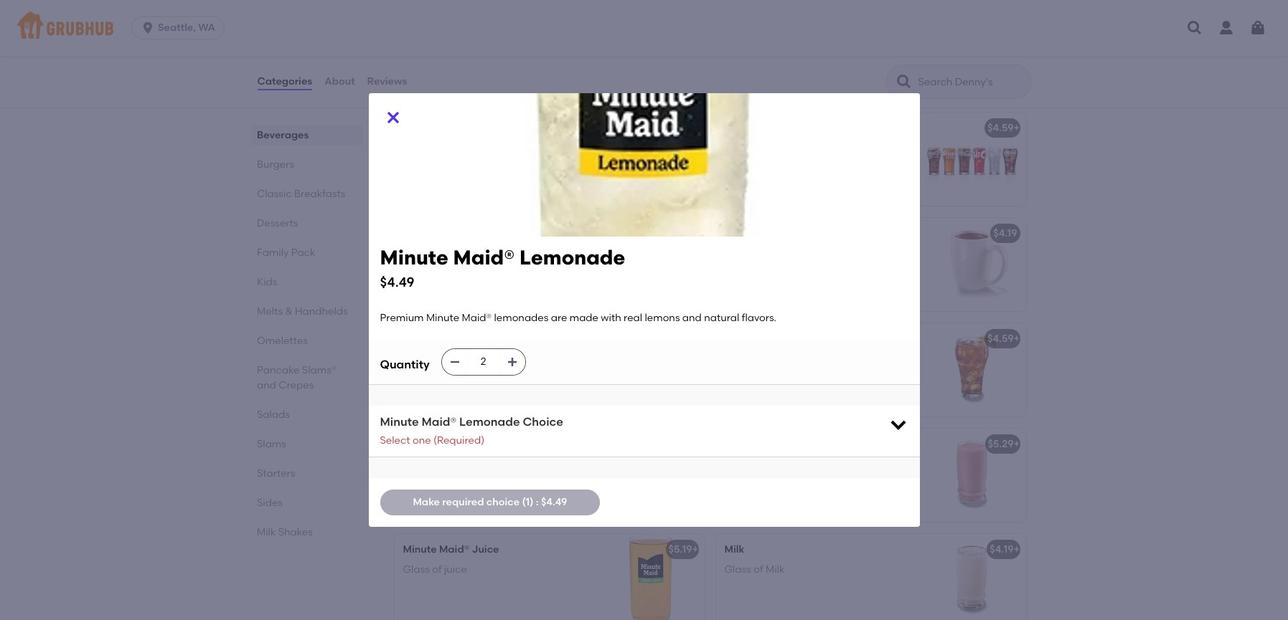 Task type: describe. For each thing, give the bounding box(es) containing it.
maid® inside "premium minute maid® lemonades are made with real lemons and natural flavors."
[[485, 459, 515, 471]]

minute for minute maid® lemonade
[[403, 438, 437, 450]]

juice
[[472, 544, 499, 556]]

of for milk
[[754, 564, 763, 576]]

milk for milk
[[724, 544, 744, 556]]

minute maid® lemonade $4.49
[[380, 245, 625, 290]]

soft
[[724, 122, 744, 134]]

minute maid® lemonade choice select one (required)
[[380, 416, 563, 447]]

slams®
[[302, 365, 336, 377]]

kids
[[257, 276, 277, 288]]

1 horizontal spatial svg image
[[506, 357, 518, 368]]

&
[[285, 306, 292, 318]]

with inside medium roast, single origin colombian coffee, poured over ice and topped with sweet cream.
[[463, 171, 483, 183]]

$5.29
[[988, 438, 1014, 450]]

blend
[[482, 227, 510, 239]]

$4.59 + for 22 oz. ice-cold soft drink
[[988, 122, 1020, 134]]

Search Denny's  search field
[[917, 75, 1027, 89]]

chocolate
[[423, 333, 475, 345]]

choice
[[523, 416, 563, 429]]

single
[[475, 142, 503, 154]]

diner
[[453, 227, 480, 239]]

fruit
[[778, 459, 797, 471]]

hot for hot chocolate
[[403, 333, 421, 345]]

medium
[[403, 142, 442, 154]]

(1)
[[522, 496, 534, 509]]

nonfat
[[821, 459, 853, 471]]

+ for signature diner blend coffee
[[692, 227, 698, 239]]

minute for minute maid® lemonade $4.49
[[380, 245, 448, 270]]

hot for hot tea
[[724, 227, 742, 239]]

+ for soft drinks
[[1014, 122, 1020, 134]]

0 horizontal spatial svg image
[[449, 357, 460, 368]]

wa
[[198, 22, 215, 34]]

0 vertical spatial premium
[[380, 312, 424, 324]]

1 horizontal spatial real
[[624, 312, 642, 324]]

with inside made with fruit and nonfat vanilla yogurt
[[755, 459, 775, 471]]

2 vertical spatial $4.59 +
[[988, 333, 1020, 345]]

2 vertical spatial $4.59
[[988, 333, 1014, 345]]

1 vertical spatial beverages
[[257, 129, 308, 141]]

minute for minute maid® lemonade choice select one (required)
[[380, 416, 419, 429]]

seattle, wa button
[[131, 17, 230, 39]]

made
[[724, 459, 752, 471]]

natural inside "premium minute maid® lemonades are made with real lemons and natural flavors."
[[403, 488, 438, 500]]

drink
[[817, 142, 841, 154]]

ice-
[[754, 142, 773, 154]]

and inside "premium minute maid® lemonades are made with real lemons and natural flavors."
[[534, 473, 554, 485]]

maid® for minute maid® lemonade choice select one (required)
[[422, 416, 456, 429]]

are for minute maid® lemonade
[[403, 473, 419, 485]]

glass for glass of milk
[[724, 564, 751, 576]]

brewed
[[753, 333, 791, 345]]

burgers
[[257, 159, 294, 171]]

(required)
[[433, 435, 484, 447]]

arabica
[[451, 248, 490, 260]]

of for juice
[[432, 564, 442, 576]]

about
[[324, 75, 355, 87]]

$5.29 +
[[988, 438, 1020, 450]]

colombian
[[403, 157, 457, 169]]

$4.59 for our 100% arabica beans are sustainably harvested.
[[666, 227, 692, 239]]

hot
[[438, 353, 454, 365]]

cup
[[403, 353, 424, 365]]

salads
[[257, 409, 289, 421]]

shakes
[[278, 527, 312, 539]]

lemonade for minute maid® lemonade choice
[[459, 416, 520, 429]]

coffee,
[[460, 157, 493, 169]]

$4.59 + for our 100% arabica beans are sustainably harvested.
[[666, 227, 698, 239]]

juice
[[444, 564, 467, 576]]

handhelds
[[295, 306, 347, 318]]

hot chocolate image
[[597, 323, 704, 417]]

required
[[442, 496, 484, 509]]

fresh brewed iced tea image
[[918, 323, 1026, 417]]

$5.19
[[668, 544, 692, 556]]

glass of juice
[[403, 564, 467, 576]]

beans
[[493, 248, 523, 260]]

0 vertical spatial natural
[[704, 312, 739, 324]]

0 vertical spatial made
[[570, 312, 598, 324]]

family
[[257, 247, 288, 259]]

with down signature diner blend coffee image
[[601, 312, 621, 324]]

Input item quantity number field
[[468, 350, 499, 375]]

signature
[[403, 227, 451, 239]]

family pack
[[257, 247, 315, 259]]

categories
[[257, 75, 312, 87]]

sides
[[257, 497, 282, 509]]

melts
[[257, 306, 282, 318]]

minute maid® juice image
[[597, 534, 704, 621]]

are for signature diner blend coffee
[[525, 248, 542, 260]]

maid® for minute maid® lemonade $4.49
[[453, 245, 515, 270]]

origin
[[506, 142, 533, 154]]

soft
[[796, 142, 814, 154]]

choice
[[486, 496, 520, 509]]

classic breakfasts
[[257, 188, 345, 200]]

:
[[536, 496, 539, 509]]

1 vertical spatial lemonades
[[517, 459, 571, 471]]

2 horizontal spatial $4.49
[[670, 333, 696, 345]]

glass for glass of juice
[[403, 564, 430, 576]]

1 vertical spatial premium minute maid® lemonades are made with real lemons and natural flavors.
[[403, 459, 571, 500]]

hot chocolate
[[403, 333, 475, 345]]

1 vertical spatial tea
[[817, 333, 835, 345]]

hot tea
[[724, 227, 762, 239]]

soft drinks
[[724, 122, 777, 134]]

22 oz. ice-cold soft drink
[[724, 142, 841, 154]]

minute inside "premium minute maid® lemonades are made with real lemons and natural flavors."
[[449, 459, 482, 471]]

desserts
[[257, 217, 298, 230]]

vanilla
[[856, 459, 887, 471]]

milk shakes
[[257, 527, 312, 539]]

$4.19 +
[[990, 544, 1020, 556]]

categories button
[[257, 56, 313, 108]]

pack
[[291, 247, 315, 259]]

main navigation navigation
[[0, 0, 1288, 56]]

classic
[[257, 188, 292, 200]]

our
[[403, 248, 421, 260]]

coffee
[[513, 227, 546, 239]]

topped
[[425, 171, 461, 183]]

2 vertical spatial lemonade
[[472, 438, 525, 450]]

make
[[413, 496, 440, 509]]



Task type: locate. For each thing, give the bounding box(es) containing it.
lemonade down coffee
[[520, 245, 625, 270]]

fresh brewed iced tea
[[724, 333, 835, 345]]

cup of hot chocolate
[[403, 353, 506, 365]]

svg image inside seattle, wa button
[[141, 21, 155, 35]]

reviews button
[[366, 56, 408, 108]]

1 vertical spatial lemonade
[[459, 416, 520, 429]]

2 horizontal spatial milk
[[766, 564, 785, 576]]

0 horizontal spatial hot
[[403, 333, 421, 345]]

maid® inside the "minute maid® lemonade $4.49"
[[453, 245, 515, 270]]

1 vertical spatial premium
[[403, 459, 447, 471]]

$4.59 +
[[988, 122, 1020, 134], [666, 227, 698, 239], [988, 333, 1020, 345]]

$4.59 for 22 oz. ice-cold soft drink
[[988, 122, 1014, 134]]

0 horizontal spatial flavors.
[[441, 488, 475, 500]]

minute inside the "minute maid® lemonade $4.49"
[[380, 245, 448, 270]]

milk image
[[918, 534, 1026, 621]]

1 horizontal spatial flavors.
[[742, 312, 776, 324]]

+ for fresh brewed iced tea
[[1014, 333, 1020, 345]]

and inside pancake slams® and crepes
[[257, 380, 276, 392]]

$4.19
[[993, 227, 1017, 239], [990, 544, 1014, 556]]

hot
[[724, 227, 742, 239], [403, 333, 421, 345]]

$4.49 right :
[[541, 496, 567, 509]]

1 vertical spatial $4.59 +
[[666, 227, 698, 239]]

0 horizontal spatial real
[[476, 473, 494, 485]]

made
[[570, 312, 598, 324], [422, 473, 450, 485]]

hot tea image
[[918, 218, 1026, 311]]

minute maid® lemonade image
[[597, 429, 704, 522]]

maid® for minute maid® juice
[[439, 544, 469, 556]]

lemonade inside the "minute maid® lemonade $4.49"
[[520, 245, 625, 270]]

and down pancake
[[257, 380, 276, 392]]

harvested.
[[461, 262, 512, 274]]

1 vertical spatial $4.49
[[670, 333, 696, 345]]

1 vertical spatial made
[[422, 473, 450, 485]]

glass of milk
[[724, 564, 785, 576]]

lemonades up :
[[517, 459, 571, 471]]

1 horizontal spatial $4.49
[[541, 496, 567, 509]]

1 horizontal spatial are
[[525, 248, 542, 260]]

1 vertical spatial $4.59
[[666, 227, 692, 239]]

premium down the 'one'
[[403, 459, 447, 471]]

glass
[[403, 564, 430, 576], [724, 564, 751, 576]]

about button
[[324, 56, 356, 108]]

0 vertical spatial milk
[[257, 527, 275, 539]]

pancake slams® and crepes
[[257, 365, 336, 392]]

natural up fresh
[[704, 312, 739, 324]]

poured
[[496, 157, 531, 169]]

minute maid® smoothies image
[[918, 429, 1026, 522]]

0 vertical spatial lemons
[[645, 312, 680, 324]]

and inside made with fruit and nonfat vanilla yogurt
[[799, 459, 819, 471]]

are inside "our 100% arabica beans are sustainably harvested."
[[525, 248, 542, 260]]

2 vertical spatial milk
[[766, 564, 785, 576]]

premium
[[380, 312, 424, 324], [403, 459, 447, 471]]

1 horizontal spatial hot
[[724, 227, 742, 239]]

of
[[426, 353, 436, 365], [432, 564, 442, 576], [754, 564, 763, 576]]

lemonade down choice
[[472, 438, 525, 450]]

beverages up medium on the left top of page
[[391, 79, 471, 97]]

$4.49 inside the "minute maid® lemonade $4.49"
[[380, 274, 414, 290]]

0 vertical spatial are
[[525, 248, 542, 260]]

lemonade up minute maid® lemonade
[[459, 416, 520, 429]]

2 horizontal spatial are
[[551, 312, 567, 324]]

cold
[[773, 142, 794, 154]]

1 vertical spatial flavors.
[[441, 488, 475, 500]]

and down colombian
[[403, 171, 422, 183]]

0 vertical spatial $4.49
[[380, 274, 414, 290]]

and down signature diner blend coffee image
[[682, 312, 702, 324]]

and right fruit
[[799, 459, 819, 471]]

real
[[624, 312, 642, 324], [476, 473, 494, 485]]

+ for minute maid® juice
[[692, 544, 698, 556]]

seattle,
[[158, 22, 196, 34]]

0 vertical spatial flavors.
[[742, 312, 776, 324]]

0 vertical spatial premium minute maid® lemonades are made with real lemons and natural flavors.
[[380, 312, 776, 324]]

crepes
[[278, 380, 313, 392]]

0 horizontal spatial are
[[403, 473, 419, 485]]

1 horizontal spatial tea
[[817, 333, 835, 345]]

maid® for minute maid® lemonade
[[439, 438, 469, 450]]

beverages up burgers on the left top
[[257, 129, 308, 141]]

1 horizontal spatial made
[[570, 312, 598, 324]]

$4.19 for $4.19
[[993, 227, 1017, 239]]

1 vertical spatial hot
[[403, 333, 421, 345]]

1 horizontal spatial milk
[[724, 544, 744, 556]]

made inside "premium minute maid® lemonades are made with real lemons and natural flavors."
[[422, 473, 450, 485]]

0 horizontal spatial milk
[[257, 527, 275, 539]]

of for hot
[[426, 353, 436, 365]]

drinks
[[747, 122, 777, 134]]

lemonade for minute maid® lemonade
[[520, 245, 625, 270]]

0 horizontal spatial $4.49
[[380, 274, 414, 290]]

0 vertical spatial real
[[624, 312, 642, 324]]

lemonades
[[494, 312, 548, 324], [517, 459, 571, 471]]

minute maid® lemonade
[[403, 438, 525, 450]]

0 horizontal spatial lemons
[[497, 473, 532, 485]]

svg image
[[1186, 19, 1203, 37], [1249, 19, 1267, 37], [141, 21, 155, 35], [384, 109, 401, 126]]

iced
[[793, 333, 815, 345]]

medium roast, single origin colombian coffee, poured over ice and topped with sweet cream.
[[403, 142, 571, 183]]

svg image
[[449, 357, 460, 368], [506, 357, 518, 368], [888, 415, 908, 435]]

$4.49
[[380, 274, 414, 290], [670, 333, 696, 345], [541, 496, 567, 509]]

1 horizontal spatial beverages
[[391, 79, 471, 97]]

minute
[[380, 245, 448, 270], [426, 312, 459, 324], [380, 416, 419, 429], [403, 438, 437, 450], [449, 459, 482, 471], [403, 544, 437, 556]]

1 vertical spatial milk
[[724, 544, 744, 556]]

0 horizontal spatial glass
[[403, 564, 430, 576]]

lemons up choice
[[497, 473, 532, 485]]

premium up hot chocolate
[[380, 312, 424, 324]]

fresh
[[724, 333, 751, 345]]

1 horizontal spatial natural
[[704, 312, 739, 324]]

100%
[[424, 248, 449, 260]]

minute maid® juice
[[403, 544, 499, 556]]

reviews
[[367, 75, 407, 87]]

flavors. inside "premium minute maid® lemonades are made with real lemons and natural flavors."
[[441, 488, 475, 500]]

22
[[724, 142, 736, 154]]

0 vertical spatial lemonades
[[494, 312, 548, 324]]

1 vertical spatial natural
[[403, 488, 438, 500]]

lemons down signature diner blend coffee image
[[645, 312, 680, 324]]

0 vertical spatial $4.19
[[993, 227, 1017, 239]]

pancake
[[257, 365, 299, 377]]

yogurt
[[724, 473, 756, 485]]

lemonades down the "minute maid® lemonade $4.49"
[[494, 312, 548, 324]]

0 vertical spatial $4.59 +
[[988, 122, 1020, 134]]

melts & handhelds
[[257, 306, 347, 318]]

over
[[533, 157, 554, 169]]

sweet cream cold brew image
[[597, 112, 704, 206]]

1 vertical spatial lemons
[[497, 473, 532, 485]]

ice
[[557, 157, 571, 169]]

$4.49 left fresh
[[670, 333, 696, 345]]

with left fruit
[[755, 459, 775, 471]]

signature diner blend coffee image
[[597, 218, 704, 311]]

maid®
[[453, 245, 515, 270], [462, 312, 492, 324], [422, 416, 456, 429], [439, 438, 469, 450], [485, 459, 515, 471], [439, 544, 469, 556]]

milk for milk shakes
[[257, 527, 275, 539]]

0 vertical spatial tea
[[744, 227, 762, 239]]

tea
[[744, 227, 762, 239], [817, 333, 835, 345]]

1 horizontal spatial lemons
[[645, 312, 680, 324]]

natural left required
[[403, 488, 438, 500]]

real down signature diner blend coffee image
[[624, 312, 642, 324]]

real up make required choice (1) : $4.49
[[476, 473, 494, 485]]

quantity
[[380, 358, 430, 371]]

0 horizontal spatial made
[[422, 473, 450, 485]]

premium inside "premium minute maid® lemonades are made with real lemons and natural flavors."
[[403, 459, 447, 471]]

$5.19 +
[[668, 544, 698, 556]]

1 glass from the left
[[403, 564, 430, 576]]

flavors. right make on the left of the page
[[441, 488, 475, 500]]

and inside medium roast, single origin colombian coffee, poured over ice and topped with sweet cream.
[[403, 171, 422, 183]]

0 vertical spatial lemonade
[[520, 245, 625, 270]]

lemons
[[645, 312, 680, 324], [497, 473, 532, 485]]

our 100% arabica beans are sustainably harvested.
[[403, 248, 542, 274]]

2 glass from the left
[[724, 564, 751, 576]]

1 vertical spatial real
[[476, 473, 494, 485]]

natural
[[704, 312, 739, 324], [403, 488, 438, 500]]

0 horizontal spatial beverages
[[257, 129, 308, 141]]

0 vertical spatial $4.59
[[988, 122, 1014, 134]]

$4.49 down our
[[380, 274, 414, 290]]

2 vertical spatial $4.49
[[541, 496, 567, 509]]

2 vertical spatial are
[[403, 473, 419, 485]]

search icon image
[[895, 73, 912, 90]]

lemonade inside minute maid® lemonade choice select one (required)
[[459, 416, 520, 429]]

soft drinks image
[[918, 112, 1026, 206]]

seattle, wa
[[158, 22, 215, 34]]

0 horizontal spatial tea
[[744, 227, 762, 239]]

starters
[[257, 468, 295, 480]]

make required choice (1) : $4.49
[[413, 496, 567, 509]]

2 horizontal spatial svg image
[[888, 415, 908, 435]]

+
[[1014, 122, 1020, 134], [692, 227, 698, 239], [1014, 333, 1020, 345], [1014, 438, 1020, 450], [692, 544, 698, 556], [1014, 544, 1020, 556]]

maid® inside minute maid® lemonade choice select one (required)
[[422, 416, 456, 429]]

omelettes
[[257, 335, 307, 347]]

and
[[403, 171, 422, 183], [682, 312, 702, 324], [257, 380, 276, 392], [799, 459, 819, 471], [534, 473, 554, 485]]

minute inside minute maid® lemonade choice select one (required)
[[380, 416, 419, 429]]

0 horizontal spatial natural
[[403, 488, 438, 500]]

1 vertical spatial are
[[551, 312, 567, 324]]

with up required
[[453, 473, 473, 485]]

minute for minute maid® juice
[[403, 544, 437, 556]]

signature diner blend coffee
[[403, 227, 546, 239]]

cream.
[[517, 171, 551, 183]]

flavors. up brewed
[[742, 312, 776, 324]]

one
[[413, 435, 431, 447]]

made with fruit and nonfat vanilla yogurt
[[724, 459, 887, 485]]

and up :
[[534, 473, 554, 485]]

1 horizontal spatial glass
[[724, 564, 751, 576]]

0 vertical spatial hot
[[724, 227, 742, 239]]

with down coffee, at the left top
[[463, 171, 483, 183]]

sweet
[[486, 171, 514, 183]]

1 vertical spatial $4.19
[[990, 544, 1014, 556]]

$6.99
[[670, 122, 696, 134]]

slams
[[257, 438, 286, 451]]

premium minute maid® lemonades are made with real lemons and natural flavors.
[[380, 312, 776, 324], [403, 459, 571, 500]]

0 vertical spatial beverages
[[391, 79, 471, 97]]

$4.19 for $4.19 +
[[990, 544, 1014, 556]]

lemons inside "premium minute maid® lemonades are made with real lemons and natural flavors."
[[497, 473, 532, 485]]

oz.
[[738, 142, 751, 154]]

+ for milk
[[1014, 544, 1020, 556]]



Task type: vqa. For each thing, say whether or not it's contained in the screenshot.
(201)
no



